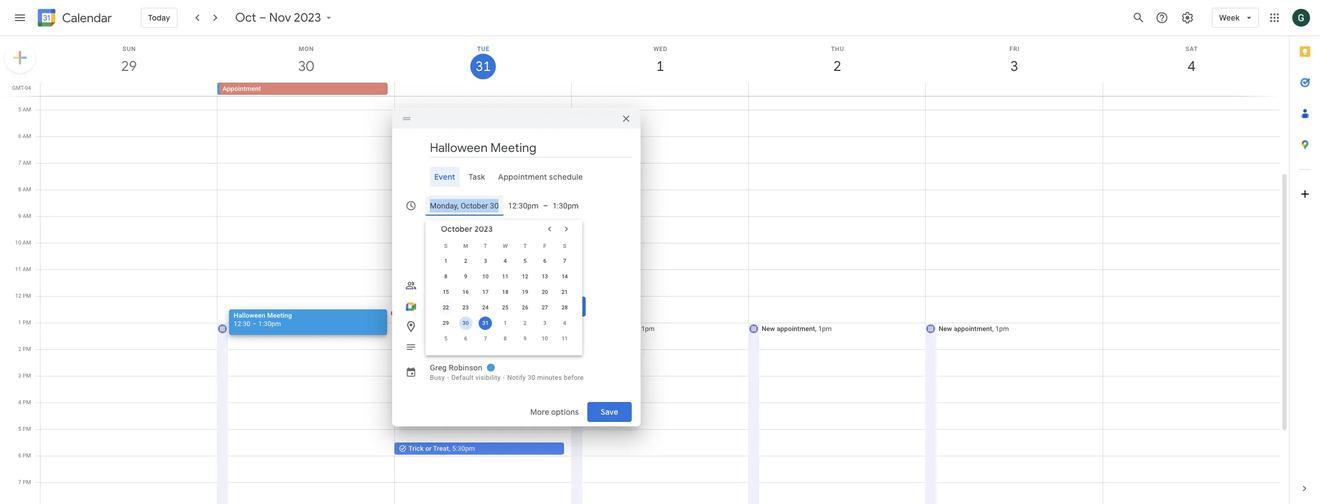 Task type: vqa. For each thing, say whether or not it's contained in the screenshot.


Task type: locate. For each thing, give the bounding box(es) containing it.
7
[[18, 160, 21, 166], [563, 258, 567, 264], [484, 336, 487, 342], [18, 480, 21, 486]]

29 down 22 element
[[443, 320, 449, 326]]

2 horizontal spatial 8
[[504, 336, 507, 342]]

am down the 9 am
[[23, 240, 31, 246]]

– right oct
[[259, 10, 266, 26]]

2 add from the top
[[430, 322, 446, 331]]

1 horizontal spatial new appointment , 1pm
[[762, 325, 832, 333]]

2 horizontal spatial appointment
[[954, 325, 993, 333]]

row down zone
[[436, 238, 575, 254]]

31 down tue
[[475, 58, 490, 75]]

8 down '7 am'
[[18, 186, 21, 193]]

10 inside grid
[[15, 240, 21, 246]]

today button
[[141, 4, 177, 31]]

add down find
[[430, 281, 444, 290]]

9 up '10 am'
[[18, 213, 21, 219]]

3 am from the top
[[23, 160, 31, 166]]

appointment button
[[220, 83, 388, 95]]

30 down 23 element
[[463, 320, 469, 326]]

6 pm
[[18, 453, 31, 459]]

27 element
[[539, 301, 552, 315]]

8 for 8 am
[[18, 186, 21, 193]]

6 cell from the left
[[1103, 83, 1280, 96]]

pm up 7 pm
[[23, 453, 31, 459]]

1 vertical spatial 2023
[[475, 224, 493, 234]]

1 appointment from the left
[[600, 325, 638, 333]]

pm down 4 pm
[[23, 426, 31, 432]]

cell down 31 "link"
[[395, 83, 572, 96]]

schedule
[[550, 172, 584, 182]]

– inside halloween meeting 12:30 – 1:30pm
[[252, 320, 257, 328]]

12
[[522, 274, 529, 280], [15, 293, 21, 299]]

3 down fri
[[1010, 57, 1018, 75]]

1 vertical spatial 29
[[443, 320, 449, 326]]

2 vertical spatial –
[[252, 320, 257, 328]]

time zone button
[[473, 216, 517, 236]]

– left end time 'text box'
[[543, 201, 548, 210]]

1 s from the left
[[444, 243, 448, 249]]

am up '12 pm'
[[23, 266, 31, 273]]

am down '7 am'
[[23, 186, 31, 193]]

10 for 10 element
[[483, 274, 489, 280]]

pm for 2 pm
[[23, 346, 31, 352]]

cell down '1' link
[[572, 83, 749, 96]]

7 down the '31, today' element
[[484, 336, 487, 342]]

12 element
[[519, 270, 532, 284]]

s left m
[[444, 243, 448, 249]]

row containing 8
[[436, 269, 575, 285]]

24 element
[[479, 301, 492, 315]]

0 vertical spatial 9
[[18, 213, 21, 219]]

am down 6 am at the top left of page
[[23, 160, 31, 166]]

1 horizontal spatial 29
[[443, 320, 449, 326]]

28 element
[[558, 301, 572, 315]]

grid containing 29
[[0, 36, 1290, 505]]

31 down 24 element
[[483, 320, 489, 326]]

1 horizontal spatial 9
[[464, 274, 468, 280]]

12 down 11 am
[[15, 293, 21, 299]]

october
[[441, 224, 473, 234]]

week
[[1220, 13, 1240, 23]]

main drawer image
[[13, 11, 27, 24]]

am up '7 am'
[[23, 133, 31, 139]]

1 vertical spatial add button
[[426, 337, 632, 357]]

0 vertical spatial 2023
[[294, 10, 321, 26]]

4 cell from the left
[[749, 83, 926, 96]]

2 down m
[[464, 258, 468, 264]]

2 cell from the left
[[395, 83, 572, 96]]

6 for 6 pm
[[18, 453, 21, 459]]

pm for 6 pm
[[23, 453, 31, 459]]

1 horizontal spatial 30
[[463, 320, 469, 326]]

tue
[[478, 46, 490, 53]]

29 down sun
[[120, 57, 136, 75]]

0 horizontal spatial 1pm
[[642, 325, 655, 333]]

october 2023 grid
[[436, 238, 575, 347]]

guests
[[446, 281, 471, 290]]

3 pm from the top
[[23, 346, 31, 352]]

5 pm from the top
[[23, 400, 31, 406]]

2 horizontal spatial 1pm
[[996, 325, 1010, 333]]

row down november 1 element
[[436, 331, 575, 347]]

add up greg
[[430, 343, 446, 352]]

tab list containing event
[[401, 167, 632, 187]]

event
[[435, 172, 456, 182]]

2 vertical spatial 9
[[524, 336, 527, 342]]

default
[[452, 374, 474, 382]]

6 for november 6 element
[[464, 336, 468, 342]]

pm for 3 pm
[[23, 373, 31, 379]]

7 pm from the top
[[23, 453, 31, 459]]

11
[[15, 266, 21, 273], [502, 274, 509, 280], [562, 336, 568, 342]]

2 horizontal spatial –
[[543, 201, 548, 210]]

10 down november 3 element
[[542, 336, 548, 342]]

0 vertical spatial 30
[[298, 57, 314, 75]]

t left "f"
[[524, 243, 527, 249]]

3 row from the top
[[436, 269, 575, 285]]

7 down 6 am at the top left of page
[[18, 160, 21, 166]]

0 horizontal spatial –
[[252, 320, 257, 328]]

row down 25 element
[[436, 316, 575, 331]]

event button
[[430, 167, 460, 187]]

24
[[483, 305, 489, 311]]

0 horizontal spatial 10
[[15, 240, 21, 246]]

row group containing 1
[[436, 254, 575, 347]]

2023
[[294, 10, 321, 26], [475, 224, 493, 234]]

appointment inside row
[[223, 85, 261, 93]]

0 horizontal spatial tab list
[[401, 167, 632, 187]]

2 vertical spatial 8
[[504, 336, 507, 342]]

1 vertical spatial 10
[[483, 274, 489, 280]]

1 vertical spatial 31
[[483, 320, 489, 326]]

29 inside row
[[443, 320, 449, 326]]

31 link
[[471, 54, 496, 79]]

3 cell from the left
[[572, 83, 749, 96]]

0 horizontal spatial appointment
[[223, 85, 261, 93]]

5:30pm
[[452, 445, 475, 453]]

1 horizontal spatial 2023
[[475, 224, 493, 234]]

1 inside wed 1
[[656, 57, 664, 75]]

8 inside november 8 element
[[504, 336, 507, 342]]

notify 30 minutes before
[[508, 374, 584, 382]]

0 vertical spatial 29
[[120, 57, 136, 75]]

0 horizontal spatial 30
[[298, 57, 314, 75]]

3 link
[[1002, 54, 1028, 79]]

30 down mon
[[298, 57, 314, 75]]

pm up '1 pm' at the left bottom of page
[[23, 293, 31, 299]]

1 vertical spatial 8
[[445, 274, 448, 280]]

9
[[18, 213, 21, 219], [464, 274, 468, 280], [524, 336, 527, 342]]

6 up 7 pm
[[18, 453, 21, 459]]

14
[[562, 274, 568, 280]]

cell down 3 link
[[926, 83, 1103, 96]]

31 inside cell
[[483, 320, 489, 326]]

6
[[18, 133, 21, 139], [544, 258, 547, 264], [464, 336, 468, 342], [18, 453, 21, 459]]

4 pm from the top
[[23, 373, 31, 379]]

1 vertical spatial appointment
[[499, 172, 548, 182]]

1 add from the top
[[430, 281, 444, 290]]

row containing 5
[[436, 331, 575, 347]]

2 pm from the top
[[23, 320, 31, 326]]

nov
[[269, 10, 291, 26]]

fri 3
[[1010, 46, 1020, 75]]

2 new from the left
[[762, 325, 776, 333]]

1 vertical spatial add
[[430, 322, 446, 331]]

30 right notify
[[528, 374, 536, 382]]

4 inside sat 4
[[1188, 57, 1196, 75]]

29 link
[[116, 54, 142, 79]]

18
[[502, 289, 509, 295]]

pm up 5 pm
[[23, 400, 31, 406]]

12:30
[[234, 320, 251, 328]]

5 row from the top
[[436, 300, 575, 316]]

halloween meeting 12:30 – 1:30pm
[[234, 312, 292, 328]]

6 down "f"
[[544, 258, 547, 264]]

5 for 5 am
[[18, 107, 21, 113]]

3 add from the top
[[430, 343, 446, 352]]

1 pm
[[18, 320, 31, 326]]

11 for november 11 element
[[562, 336, 568, 342]]

new
[[585, 325, 598, 333], [762, 325, 776, 333], [939, 325, 953, 333]]

cell down 4 link
[[1103, 83, 1280, 96]]

grid
[[0, 36, 1290, 505]]

row up 25
[[436, 285, 575, 300]]

2 vertical spatial 30
[[528, 374, 536, 382]]

to element
[[543, 201, 548, 210]]

s right "f"
[[563, 243, 567, 249]]

16 element
[[459, 286, 473, 299]]

Start date text field
[[430, 199, 500, 213]]

2
[[833, 57, 841, 75], [464, 258, 468, 264], [524, 320, 527, 326], [18, 346, 21, 352]]

tab list
[[1290, 36, 1321, 473], [401, 167, 632, 187]]

0 vertical spatial –
[[259, 10, 266, 26]]

30 inside "element"
[[463, 320, 469, 326]]

8 am
[[18, 186, 31, 193]]

cell down 2 link in the right top of the page
[[749, 83, 926, 96]]

2 vertical spatial 10
[[542, 336, 548, 342]]

add button down november 2 element
[[426, 337, 632, 357]]

– down halloween
[[252, 320, 257, 328]]

11 am
[[15, 266, 31, 273]]

4 am from the top
[[23, 186, 31, 193]]

am down 04
[[23, 107, 31, 113]]

1 left "a"
[[445, 258, 448, 264]]

pm for 5 pm
[[23, 426, 31, 432]]

2 horizontal spatial 10
[[542, 336, 548, 342]]

10 up 11 am
[[15, 240, 21, 246]]

30 inside mon 30
[[298, 57, 314, 75]]

2 horizontal spatial 11
[[562, 336, 568, 342]]

pm up 2 pm
[[23, 320, 31, 326]]

0 vertical spatial appointment
[[223, 85, 261, 93]]

1
[[656, 57, 664, 75], [445, 258, 448, 264], [18, 320, 21, 326], [504, 320, 507, 326]]

5
[[18, 107, 21, 113], [524, 258, 527, 264], [445, 336, 448, 342], [18, 426, 21, 432]]

2 horizontal spatial 9
[[524, 336, 527, 342]]

0 vertical spatial 12
[[522, 274, 529, 280]]

23
[[463, 305, 469, 311]]

1 horizontal spatial t
[[524, 243, 527, 249]]

0 horizontal spatial 11
[[15, 266, 21, 273]]

0 horizontal spatial 12
[[15, 293, 21, 299]]

row containing 1
[[436, 254, 575, 269]]

time
[[454, 261, 471, 271]]

1 horizontal spatial appointment
[[499, 172, 548, 182]]

am down 8 am
[[23, 213, 31, 219]]

2 am from the top
[[23, 133, 31, 139]]

31
[[475, 58, 490, 75], [483, 320, 489, 326]]

november 7 element
[[479, 332, 492, 346]]

t left w
[[484, 243, 487, 249]]

20
[[542, 289, 548, 295]]

6 inside november 6 element
[[464, 336, 468, 342]]

6 up '7 am'
[[18, 133, 21, 139]]

6 pm from the top
[[23, 426, 31, 432]]

add button down "26" element
[[426, 317, 632, 337]]

1 down wed
[[656, 57, 664, 75]]

7 for 7 am
[[18, 160, 21, 166]]

4 down sat
[[1188, 57, 1196, 75]]

11 down '10 am'
[[15, 266, 21, 273]]

mon
[[299, 46, 314, 53]]

7 am from the top
[[23, 266, 31, 273]]

2 row from the top
[[436, 254, 575, 269]]

30 element
[[459, 317, 473, 330]]

17 cell
[[476, 285, 496, 300]]

row down w
[[436, 254, 575, 269]]

0 horizontal spatial appointment
[[600, 325, 638, 333]]

11 up 18
[[502, 274, 509, 280]]

1 row from the top
[[436, 238, 575, 254]]

pm for 4 pm
[[23, 400, 31, 406]]

2 appointment from the left
[[777, 325, 816, 333]]

row
[[436, 238, 575, 254], [436, 254, 575, 269], [436, 269, 575, 285], [436, 285, 575, 300], [436, 300, 575, 316], [436, 316, 575, 331], [436, 331, 575, 347]]

11 down november 4 element at the left of page
[[562, 336, 568, 342]]

11 for 11 am
[[15, 266, 21, 273]]

1 new from the left
[[585, 325, 598, 333]]

2 vertical spatial 11
[[562, 336, 568, 342]]

pm down 6 pm on the bottom left of page
[[23, 480, 31, 486]]

add button
[[426, 317, 632, 337], [426, 337, 632, 357]]

7 row from the top
[[436, 331, 575, 347]]

9 down time
[[464, 274, 468, 280]]

0 vertical spatial 8
[[18, 186, 21, 193]]

5 am
[[18, 107, 31, 113]]

1 new appointment , 1pm from the left
[[585, 325, 655, 333]]

busy
[[430, 374, 445, 382]]

1 horizontal spatial 1pm
[[819, 325, 832, 333]]

appointment for appointment
[[223, 85, 261, 93]]

26 element
[[519, 301, 532, 315]]

7 down 6 pm on the bottom left of page
[[18, 480, 21, 486]]

w
[[503, 243, 508, 249]]

30 for mon 30
[[298, 57, 314, 75]]

0 horizontal spatial s
[[444, 243, 448, 249]]

0 horizontal spatial 9
[[18, 213, 21, 219]]

1:30pm
[[259, 320, 281, 328]]

30
[[298, 57, 314, 75], [463, 320, 469, 326], [528, 374, 536, 382]]

1 pm from the top
[[23, 293, 31, 299]]

settings menu image
[[1182, 11, 1195, 24]]

10 am
[[15, 240, 31, 246]]

1 horizontal spatial 11
[[502, 274, 509, 280]]

5 down gmt- on the left top of page
[[18, 107, 21, 113]]

pm down '1 pm' at the left bottom of page
[[23, 346, 31, 352]]

4 row from the top
[[436, 285, 575, 300]]

5 up 12 "element"
[[524, 258, 527, 264]]

8 pm from the top
[[23, 480, 31, 486]]

7 am
[[18, 160, 31, 166]]

2 down thu on the top of page
[[833, 57, 841, 75]]

5 am from the top
[[23, 213, 31, 219]]

1 down '12 pm'
[[18, 320, 21, 326]]

0 horizontal spatial new
[[585, 325, 598, 333]]

find a time
[[430, 261, 471, 271]]

am for 8 am
[[23, 186, 31, 193]]

1 horizontal spatial –
[[259, 10, 266, 26]]

add inside dropdown button
[[430, 281, 444, 290]]

add up november 5 element
[[430, 322, 446, 331]]

11 element
[[499, 270, 512, 284]]

0 vertical spatial add button
[[426, 317, 632, 337]]

6 am
[[18, 133, 31, 139]]

1 t from the left
[[484, 243, 487, 249]]

1 vertical spatial 12
[[15, 293, 21, 299]]

0 horizontal spatial t
[[484, 243, 487, 249]]

0 vertical spatial 10
[[15, 240, 21, 246]]

30 link
[[294, 54, 319, 79]]

am for 11 am
[[23, 266, 31, 273]]

day
[[456, 221, 468, 230]]

1 horizontal spatial appointment
[[777, 325, 816, 333]]

1 vertical spatial 30
[[463, 320, 469, 326]]

25
[[502, 305, 509, 311]]

6 row from the top
[[436, 316, 575, 331]]

appointment
[[223, 85, 261, 93], [499, 172, 548, 182]]

9 down november 2 element
[[524, 336, 527, 342]]

0 vertical spatial add
[[430, 281, 444, 290]]

1 horizontal spatial 10
[[483, 274, 489, 280]]

8 up the add guests
[[445, 274, 448, 280]]

1 horizontal spatial s
[[563, 243, 567, 249]]

2 vertical spatial add
[[430, 343, 446, 352]]

18 element
[[499, 286, 512, 299]]

minutes
[[538, 374, 562, 382]]

row group
[[436, 254, 575, 347]]

8 down november 1 element
[[504, 336, 507, 342]]

oct – nov 2023 button
[[231, 10, 339, 26]]

1 horizontal spatial new
[[762, 325, 776, 333]]

–
[[259, 10, 266, 26], [543, 201, 548, 210], [252, 320, 257, 328]]

default visibility
[[452, 374, 501, 382]]

5 down the 29 element
[[445, 336, 448, 342]]

1 am from the top
[[23, 107, 31, 113]]

21 element
[[558, 286, 572, 299]]

0 horizontal spatial new appointment , 1pm
[[585, 325, 655, 333]]

2 add button from the top
[[426, 337, 632, 357]]

11 for 11 element
[[502, 274, 509, 280]]

november 6 element
[[459, 332, 473, 346]]

november 2 element
[[519, 317, 532, 330]]

19
[[522, 289, 529, 295]]

0 horizontal spatial 2023
[[294, 10, 321, 26]]

row containing 22
[[436, 300, 575, 316]]

1 vertical spatial 11
[[502, 274, 509, 280]]

today
[[148, 13, 170, 23]]

sun
[[123, 46, 136, 53]]

appointment inside tab list
[[499, 172, 548, 182]]

2 horizontal spatial 30
[[528, 374, 536, 382]]

row up 18
[[436, 269, 575, 285]]

calendar element
[[36, 7, 112, 31]]

notify
[[508, 374, 526, 382]]

add guests
[[430, 281, 471, 290]]

1pm
[[642, 325, 655, 333], [819, 325, 832, 333], [996, 325, 1010, 333]]

4 down w
[[504, 258, 507, 264]]

1 horizontal spatial tab list
[[1290, 36, 1321, 473]]

row up november 1 element
[[436, 300, 575, 316]]

2023 left zone
[[475, 224, 493, 234]]

0 horizontal spatial 8
[[18, 186, 21, 193]]

9 for november 9 element
[[524, 336, 527, 342]]

pm down 2 pm
[[23, 373, 31, 379]]

0 vertical spatial 11
[[15, 266, 21, 273]]

2023 right the 'nov'
[[294, 10, 321, 26]]

6 down 30 "element"
[[464, 336, 468, 342]]

gmt-04
[[12, 85, 31, 91]]

2 1pm from the left
[[819, 325, 832, 333]]

10 up the 17
[[483, 274, 489, 280]]

1 horizontal spatial 12
[[522, 274, 529, 280]]

cell
[[41, 83, 218, 96], [395, 83, 572, 96], [572, 83, 749, 96], [749, 83, 926, 96], [926, 83, 1103, 96], [1103, 83, 1280, 96]]

End time text field
[[553, 199, 580, 213]]

2 horizontal spatial new appointment , 1pm
[[939, 325, 1010, 333]]

12 up 19
[[522, 274, 529, 280]]

7 for 7 pm
[[18, 480, 21, 486]]

6 am from the top
[[23, 240, 31, 246]]

12 inside "element"
[[522, 274, 529, 280]]

4
[[1188, 57, 1196, 75], [504, 258, 507, 264], [563, 320, 567, 326], [18, 400, 21, 406]]

5 down 4 pm
[[18, 426, 21, 432]]

t
[[484, 243, 487, 249], [524, 243, 527, 249]]

12 for 12 pm
[[15, 293, 21, 299]]

4 pm
[[18, 400, 31, 406]]

2 horizontal spatial new
[[939, 325, 953, 333]]

cell down 29 link on the left top
[[41, 83, 218, 96]]

,
[[638, 325, 640, 333], [816, 325, 817, 333], [993, 325, 994, 333], [449, 445, 451, 453]]

0 vertical spatial 31
[[475, 58, 490, 75]]

0 horizontal spatial 29
[[120, 57, 136, 75]]

sat 4
[[1186, 46, 1199, 75]]

appointment row
[[36, 83, 1290, 96]]



Task type: describe. For each thing, give the bounding box(es) containing it.
4 down 28 element on the left bottom of page
[[563, 320, 567, 326]]

3 down 2 pm
[[18, 373, 21, 379]]

pm for 1 pm
[[23, 320, 31, 326]]

5 cell from the left
[[926, 83, 1103, 96]]

am for 5 am
[[23, 107, 31, 113]]

november 11 element
[[558, 332, 572, 346]]

1 1pm from the left
[[642, 325, 655, 333]]

8 for november 8 element
[[504, 336, 507, 342]]

31 cell
[[476, 316, 496, 331]]

trick
[[409, 445, 424, 453]]

november 1 element
[[499, 317, 512, 330]]

1 add button from the top
[[426, 317, 632, 337]]

task
[[469, 172, 485, 182]]

a
[[448, 261, 452, 271]]

wed 1
[[654, 46, 668, 75]]

m
[[464, 243, 468, 249]]

10 element
[[479, 270, 492, 284]]

17
[[483, 289, 489, 295]]

2 link
[[825, 54, 851, 79]]

appointment for appointment schedule
[[499, 172, 548, 182]]

1 cell from the left
[[41, 83, 218, 96]]

26
[[522, 305, 529, 311]]

9 for 9 am
[[18, 213, 21, 219]]

3 new appointment , 1pm from the left
[[939, 325, 1010, 333]]

7 pm
[[18, 480, 31, 486]]

before
[[564, 374, 584, 382]]

time zone
[[477, 221, 513, 230]]

calendar heading
[[60, 10, 112, 26]]

robinson
[[449, 364, 483, 372]]

add for second add 'dropdown button' from the bottom of the page
[[430, 322, 446, 331]]

add for first add 'dropdown button' from the bottom
[[430, 343, 446, 352]]

14 element
[[558, 270, 572, 284]]

3 1pm from the left
[[996, 325, 1010, 333]]

1 down 25 element
[[504, 320, 507, 326]]

fri
[[1010, 46, 1020, 53]]

12 pm
[[15, 293, 31, 299]]

november 8 element
[[499, 332, 512, 346]]

27
[[542, 305, 548, 311]]

meeting
[[267, 312, 292, 320]]

thu
[[831, 46, 845, 53]]

greg robinson
[[430, 364, 483, 372]]

2 t from the left
[[524, 243, 527, 249]]

f
[[544, 243, 547, 249]]

zone
[[496, 221, 513, 230]]

3 inside fri 3
[[1010, 57, 1018, 75]]

1 vertical spatial 9
[[464, 274, 468, 280]]

Add title text field
[[430, 140, 632, 157]]

add guests button
[[426, 276, 632, 296]]

wed
[[654, 46, 668, 53]]

16
[[463, 289, 469, 295]]

30 cell
[[456, 316, 476, 331]]

tue 31
[[475, 46, 490, 75]]

pm for 12 pm
[[23, 293, 31, 299]]

mon 30
[[298, 46, 314, 75]]

am for 7 am
[[23, 160, 31, 166]]

visibility
[[476, 374, 501, 382]]

3 down 27 element
[[544, 320, 547, 326]]

2 down "26" element
[[524, 320, 527, 326]]

pm for 7 pm
[[23, 480, 31, 486]]

21
[[562, 289, 568, 295]]

am for 6 am
[[23, 133, 31, 139]]

thu 2
[[831, 46, 845, 75]]

1 vertical spatial –
[[543, 201, 548, 210]]

28
[[562, 305, 568, 311]]

oct – nov 2023
[[235, 10, 321, 26]]

task button
[[464, 167, 490, 187]]

Start time text field
[[508, 199, 539, 213]]

sun 29
[[120, 46, 136, 75]]

31, today element
[[479, 317, 492, 330]]

3 new from the left
[[939, 325, 953, 333]]

2 s from the left
[[563, 243, 567, 249]]

4 up 5 pm
[[18, 400, 21, 406]]

am for 9 am
[[23, 213, 31, 219]]

20 element
[[539, 286, 552, 299]]

am for 10 am
[[23, 240, 31, 246]]

2 new appointment , 1pm from the left
[[762, 325, 832, 333]]

row containing s
[[436, 238, 575, 254]]

23 element
[[459, 301, 473, 315]]

appointment schedule button
[[494, 167, 588, 187]]

greg
[[430, 364, 447, 372]]

sat
[[1186, 46, 1199, 53]]

2 inside thu 2
[[833, 57, 841, 75]]

november 5 element
[[439, 332, 453, 346]]

30 for notify 30 minutes before
[[528, 374, 536, 382]]

10 for 10 am
[[15, 240, 21, 246]]

all
[[445, 221, 454, 230]]

13 element
[[539, 270, 552, 284]]

2 down '1 pm' at the left bottom of page
[[18, 346, 21, 352]]

november 4 element
[[558, 317, 572, 330]]

22
[[443, 305, 449, 311]]

treat
[[433, 445, 449, 453]]

november 9 element
[[519, 332, 532, 346]]

calendar
[[62, 10, 112, 26]]

5 for november 5 element
[[445, 336, 448, 342]]

2 pm
[[18, 346, 31, 352]]

5 pm
[[18, 426, 31, 432]]

trick or treat , 5:30pm
[[409, 445, 475, 453]]

25 element
[[499, 301, 512, 315]]

13
[[542, 274, 548, 280]]

3 pm
[[18, 373, 31, 379]]

week button
[[1213, 4, 1260, 31]]

15 element
[[439, 286, 453, 299]]

1 horizontal spatial 8
[[445, 274, 448, 280]]

22 element
[[439, 301, 453, 315]]

1 link
[[648, 54, 674, 79]]

find
[[430, 261, 446, 271]]

5 for 5 pm
[[18, 426, 21, 432]]

november 10 element
[[539, 332, 552, 346]]

29 element
[[439, 317, 453, 330]]

gmt-
[[12, 85, 25, 91]]

10 for november 10 element
[[542, 336, 548, 342]]

7 for november 7 element
[[484, 336, 487, 342]]

october 2023
[[441, 224, 493, 234]]

or
[[426, 445, 432, 453]]

3 appointment from the left
[[954, 325, 993, 333]]

15
[[443, 289, 449, 295]]

6 for 6 am
[[18, 133, 21, 139]]

oct
[[235, 10, 256, 26]]

19 element
[[519, 286, 532, 299]]

12 for 12
[[522, 274, 529, 280]]

row containing 15
[[436, 285, 575, 300]]

time
[[477, 221, 494, 230]]

row containing 29
[[436, 316, 575, 331]]

4 link
[[1180, 54, 1205, 79]]

find a time button
[[426, 256, 475, 276]]

9 am
[[18, 213, 31, 219]]

appointment schedule
[[499, 172, 584, 182]]

17 element
[[479, 286, 492, 299]]

all day
[[445, 221, 468, 230]]

7 up the 14
[[563, 258, 567, 264]]

november 3 element
[[539, 317, 552, 330]]

3 up 10 element
[[484, 258, 487, 264]]



